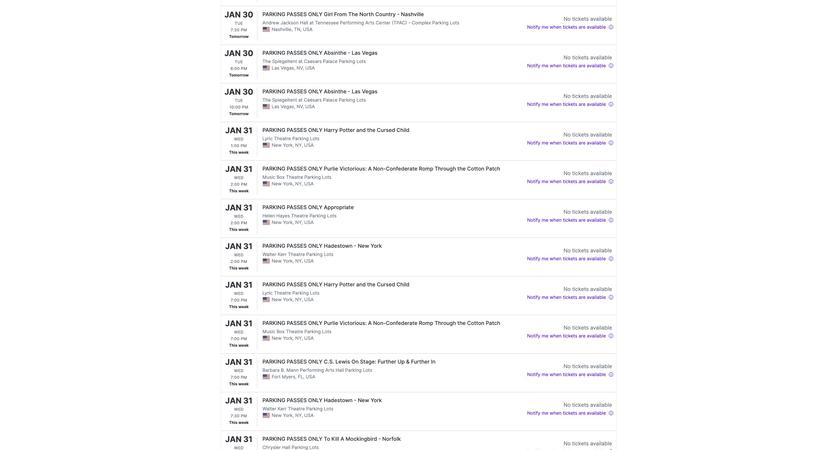 Task type: describe. For each thing, give the bounding box(es) containing it.
3 week from the top
[[238, 227, 249, 232]]

parking passes only hadestown - new york for jan 31 wed 7:30 pm this week
[[263, 397, 382, 404]]

jan 31 wed 7:30 pm this week
[[225, 396, 253, 425]]

9 only from the top
[[308, 320, 323, 326]]

6 are from the top
[[579, 217, 586, 223]]

4 wed from the top
[[234, 252, 244, 257]]

12 passes from the top
[[287, 436, 307, 442]]

2 week from the top
[[238, 188, 249, 193]]

wed inside jan 31 wed 7:30 pm this week
[[234, 407, 244, 412]]

6 no tickets available from the top
[[564, 209, 612, 215]]

5 no tickets available from the top
[[564, 170, 612, 177]]

jan 30 tue 8:00 pm tomorrow
[[225, 49, 253, 78]]

2 notify from the top
[[527, 63, 541, 68]]

7 york, from the top
[[283, 413, 294, 418]]

7 are from the top
[[579, 256, 586, 261]]

jan 30 tue 7:30 pm tomorrow
[[225, 10, 253, 39]]

parking passes only purlie victorious: a non-confederate romp through the cotton patch for jan 31 wed 7:00 pm this week
[[263, 320, 500, 326]]

spiegeltent for jan 30 tue 8:00 pm tomorrow
[[272, 58, 297, 64]]

7 only from the top
[[308, 243, 323, 249]]

passes for us national flag icon associated with 3rd tooltip icon from the bottom
[[287, 320, 307, 326]]

confederate for jan 31 wed 2:00 pm this week
[[386, 165, 418, 172]]

3 parking from the top
[[263, 88, 285, 95]]

4 ny, from the top
[[295, 258, 303, 264]]

passes for fourth us national flag image from the bottom of the page
[[287, 50, 307, 56]]

us national flag image for 5th tooltip icon from the top of the page
[[263, 297, 270, 302]]

2 no from the top
[[564, 54, 571, 61]]

jan 31 wed 7:00 pm this week for parking passes only purlie victorious: a non-confederate romp through the cotton patch
[[225, 319, 253, 348]]

notify me when tickets are available button for us national flag icon associated with 7th tooltip icon from the bottom of the page
[[527, 139, 614, 147]]

3 when from the top
[[550, 101, 562, 107]]

pm inside jan 30 tue 7:30 pm tomorrow
[[241, 27, 247, 32]]

4 parking from the top
[[263, 127, 285, 133]]

hadestown for jan 31 wed 7:30 pm this week
[[324, 397, 353, 404]]

1 notify me when tickets are available from the top
[[527, 24, 606, 30]]

12 no tickets available from the top
[[564, 440, 612, 447]]

lewis
[[336, 358, 350, 365]]

9 when from the top
[[550, 333, 562, 339]]

walter kerr theatre parking lots for jan 31 wed 7:30 pm this week
[[263, 406, 333, 412]]

1 no tickets available from the top
[[564, 16, 612, 22]]

us national flag image for 7th tooltip icon from the bottom of the page
[[263, 143, 270, 148]]

7 notify from the top
[[527, 256, 541, 261]]

kerr for jan 31 wed 2:00 pm this week
[[278, 251, 287, 257]]

vegas, for jan 30 tue 10:00 pm tomorrow
[[281, 104, 295, 109]]

5 me from the top
[[542, 179, 549, 184]]

6 notify from the top
[[527, 217, 541, 223]]

patch for jan 31 wed 7:00 pm this week
[[486, 320, 500, 326]]

the spiegeltent at caesars palace parking lots for jan 30 tue 8:00 pm tomorrow
[[263, 58, 366, 64]]

us national flag image for 1st tooltip icon from the bottom of the page
[[263, 413, 270, 418]]

tue for jan 30 tue 8:00 pm tomorrow
[[235, 59, 243, 64]]

non- for jan 31 wed 2:00 pm this week
[[373, 165, 386, 172]]

10 no tickets available from the top
[[564, 363, 612, 370]]

6 notify me when tickets are available from the top
[[527, 217, 606, 223]]

box for jan 31 wed 7:00 pm this week
[[277, 329, 285, 334]]

a for jan 31 wed 7:00 pm this week
[[368, 320, 372, 326]]

4 no from the top
[[564, 131, 571, 138]]

passes for us national flag icon related to seventh tooltip icon from the top
[[287, 358, 307, 365]]

5 notify me when tickets are available from the top
[[527, 179, 606, 184]]

tooltip image for parking passes only to kill a mockingbird - norfolk
[[608, 449, 614, 450]]

7:00 for parking passes only harry potter and the cursed child
[[231, 298, 240, 303]]

country
[[375, 11, 396, 17]]

5 week from the top
[[238, 304, 249, 309]]

in
[[431, 358, 436, 365]]

child for jan 31 wed 7:00 pm this week
[[397, 281, 410, 288]]

fort myers, fl, usa
[[272, 374, 315, 380]]

romp for jan 31 wed 2:00 pm this week
[[419, 165, 433, 172]]

5 notify from the top
[[527, 179, 541, 184]]

3 are from the top
[[579, 101, 586, 107]]

parking passes only girl from the north country - nashville
[[263, 11, 424, 17]]

jan inside jan 30 tue 10:00 pm tomorrow
[[225, 87, 241, 97]]

2 parking from the top
[[263, 50, 285, 56]]

parking passes only to kill a mockingbird - norfolk
[[263, 436, 401, 442]]

5 when from the top
[[550, 179, 562, 184]]

romp for jan 31 wed 7:00 pm this week
[[419, 320, 433, 326]]

31 for 5th tooltip icon from the top of the page us national flag icon
[[243, 280, 253, 290]]

1 no from the top
[[564, 16, 571, 22]]

2 us national flag image from the top
[[263, 104, 270, 109]]

fort
[[272, 374, 281, 380]]

york for jan 31 wed 7:30 pm this week
[[371, 397, 382, 404]]

passes for us national flag icon associated with tooltip image associated with parking passes only girl from the north country - nashville
[[287, 11, 307, 17]]

new york, ny, usa for tooltip image related to parking passes only hadestown - new york's us national flag icon
[[272, 258, 314, 264]]

5 tooltip image from the top
[[608, 295, 614, 300]]

non- for jan 31 wed 7:00 pm this week
[[373, 320, 386, 326]]

1 when from the top
[[550, 24, 562, 30]]

tomorrow for jan 30 tue 8:00 pm tomorrow
[[229, 73, 249, 78]]

1 horizontal spatial performing
[[340, 20, 364, 25]]

6 only from the top
[[308, 204, 323, 211]]

helen hayes theatre parking lots
[[263, 213, 337, 218]]

7 week from the top
[[238, 382, 249, 386]]

1 us national flag image from the top
[[263, 65, 270, 71]]

girl
[[324, 11, 333, 17]]

6 tooltip image from the top
[[608, 333, 614, 339]]

absinthe for jan 30 tue 10:00 pm tomorrow
[[324, 88, 347, 95]]

passes for 5th tooltip icon from the top of the page us national flag icon
[[287, 281, 307, 288]]

hayes
[[276, 213, 290, 218]]

a for jan 31 wed 2:00 pm this week
[[368, 165, 372, 172]]

9 notify from the top
[[527, 333, 541, 339]]

vegas for jan 30 tue 8:00 pm tomorrow
[[362, 50, 378, 56]]

6 ny, from the top
[[295, 335, 303, 341]]

tue for jan 30 tue 10:00 pm tomorrow
[[235, 98, 243, 103]]

1 vertical spatial hall
[[336, 367, 344, 373]]

4 when from the top
[[550, 140, 562, 146]]

31 for us national flag icon associated with 3rd tooltip icon from the bottom
[[243, 319, 253, 328]]

1 tooltip image from the top
[[608, 63, 614, 68]]

10 notify from the top
[[527, 372, 541, 377]]

5 york, from the top
[[283, 297, 294, 302]]

and for jan 31 wed 1:00 pm this week
[[356, 127, 366, 133]]

tn,
[[294, 26, 302, 32]]

31 for 4th us national flag image
[[243, 203, 253, 213]]

2 this from the top
[[229, 188, 238, 193]]

kill
[[332, 436, 339, 442]]

7 parking from the top
[[263, 243, 285, 249]]

2 only from the top
[[308, 50, 323, 56]]

8 when from the top
[[550, 294, 562, 300]]

box for jan 31 wed 2:00 pm this week
[[277, 174, 285, 180]]

12 only from the top
[[308, 436, 323, 442]]

nashville,
[[272, 26, 293, 32]]

lyric for jan 31 wed 7:00 pm this week
[[263, 290, 273, 296]]

6 me from the top
[[542, 217, 549, 223]]

11 notify from the top
[[527, 410, 541, 416]]

9 no from the top
[[564, 324, 571, 331]]

center
[[376, 20, 391, 25]]

10 no from the top
[[564, 363, 571, 370]]

through for jan 31 wed 2:00 pm this week
[[435, 165, 456, 172]]

us national flag image for 3rd tooltip icon from the bottom
[[263, 336, 270, 341]]

9 are from the top
[[579, 333, 586, 339]]

parking passes only absinthe - las vegas for jan 30 tue 8:00 pm tomorrow
[[263, 50, 378, 56]]

notify me when tickets are available button for us national flag icon associated with tooltip image associated with parking passes only girl from the north country - nashville
[[527, 23, 614, 31]]

parking passes only c.s. lewis on stage: further up & further in
[[263, 358, 436, 365]]

6 wed from the top
[[234, 330, 244, 335]]

passes for us national flag icon associated with 7th tooltip icon from the bottom of the page
[[287, 127, 307, 133]]

7:00 for parking passes only c.s. lewis on stage: further up & further in
[[231, 375, 240, 380]]

jan 31 wed 1:00 pm this week
[[225, 126, 253, 155]]

at for jan 30 tue 8:00 pm tomorrow
[[298, 58, 303, 64]]

3 notify me when tickets are available from the top
[[527, 101, 606, 107]]

complex
[[412, 20, 431, 25]]

7:30 for 31
[[231, 414, 240, 418]]

pm inside jan 30 tue 8:00 pm tomorrow
[[241, 66, 247, 71]]

2 tooltip image from the top
[[608, 140, 614, 146]]

30 for jan 30 tue 7:30 pm tomorrow
[[243, 10, 253, 19]]

jan inside jan 30 tue 8:00 pm tomorrow
[[225, 49, 241, 58]]

3 notify from the top
[[527, 101, 541, 107]]

jan 31
[[225, 435, 253, 444]]

tomorrow for jan 30 tue 7:30 pm tomorrow
[[229, 34, 249, 39]]

2:00 for parking passes only appropriate
[[231, 220, 240, 225]]

4 notify me when tickets are available from the top
[[527, 140, 606, 146]]

cotton for jan 31 wed 7:00 pm this week
[[467, 320, 485, 326]]

6 york, from the top
[[283, 335, 294, 341]]

4 are from the top
[[579, 140, 586, 146]]

10 parking from the top
[[263, 358, 285, 365]]

jan inside jan 30 tue 7:30 pm tomorrow
[[225, 10, 241, 19]]

on
[[352, 358, 359, 365]]

7 me from the top
[[542, 256, 549, 261]]

6 parking from the top
[[263, 204, 285, 211]]

10:00
[[230, 105, 241, 110]]

nashville, tn, usa
[[272, 26, 313, 32]]

passes for 4th us national flag image
[[287, 204, 307, 211]]

0 vertical spatial arts
[[365, 20, 375, 25]]

1 vertical spatial performing
[[300, 367, 324, 373]]

4 this from the top
[[229, 266, 238, 271]]

jan 31 wed 2:00 pm this week for parking passes only purlie victorious: a non-confederate romp through the cotton patch
[[225, 164, 253, 193]]

1 me from the top
[[542, 24, 549, 30]]

through for jan 31 wed 7:00 pm this week
[[435, 320, 456, 326]]

3 no from the top
[[564, 93, 571, 99]]

new york, ny, usa for 1st tooltip icon from the bottom of the page us national flag icon
[[272, 413, 314, 418]]

myers,
[[282, 374, 297, 380]]

notify me when tickets are available button for second us national flag image from the bottom
[[527, 177, 614, 185]]

us national flag image for tooltip image related to parking passes only hadestown - new york
[[263, 258, 270, 264]]

3 us national flag image from the top
[[263, 181, 270, 186]]

fl,
[[298, 374, 305, 380]]

walter for jan 31 wed 2:00 pm this week
[[263, 251, 276, 257]]

1 ny, from the top
[[295, 142, 303, 148]]

3 tooltip image from the top
[[608, 179, 614, 184]]

nv, for jan 30 tue 10:00 pm tomorrow
[[297, 104, 304, 109]]

10 only from the top
[[308, 358, 323, 365]]

b.
[[281, 367, 285, 373]]

8 notify from the top
[[527, 294, 541, 300]]

31 for us national flag icon associated with 7th tooltip icon from the bottom of the page
[[243, 126, 253, 135]]

us national flag image for tooltip image associated with parking passes only girl from the north country - nashville
[[263, 27, 270, 32]]

mockingbird
[[346, 436, 377, 442]]

barbara b. mann performing arts hall parking lots
[[263, 367, 372, 373]]

2 further from the left
[[411, 358, 430, 365]]

parking passes only appropriate
[[263, 204, 354, 211]]

3 wed from the top
[[234, 214, 244, 219]]

passes for tooltip image related to parking passes only hadestown - new york's us national flag icon
[[287, 243, 307, 249]]

0 horizontal spatial hall
[[300, 20, 308, 25]]

pm inside jan 31 wed 7:30 pm this week
[[241, 414, 247, 418]]

1:00
[[231, 143, 239, 148]]

9 me from the top
[[542, 333, 549, 339]]

4 notify from the top
[[527, 140, 541, 146]]

york for jan 31 wed 2:00 pm this week
[[371, 243, 382, 249]]

3 ny, from the top
[[295, 219, 303, 225]]

0 vertical spatial at
[[310, 20, 314, 25]]

7 when from the top
[[550, 256, 562, 261]]

2 no tickets available from the top
[[564, 54, 612, 61]]

8 me from the top
[[542, 294, 549, 300]]

8 tooltip image from the top
[[608, 411, 614, 416]]

harry for jan 31 wed 7:00 pm this week
[[324, 281, 338, 288]]

parking passes only harry potter and the cursed child for jan 31 wed 7:00 pm this week
[[263, 281, 410, 288]]

12 parking from the top
[[263, 436, 285, 442]]

2 me from the top
[[542, 63, 549, 68]]

c.s.
[[324, 358, 334, 365]]

5 are from the top
[[579, 179, 586, 184]]

notify me when tickets are available button for us national flag icon associated with 3rd tooltip icon from the bottom
[[527, 332, 614, 340]]

4 me from the top
[[542, 140, 549, 146]]



Task type: locate. For each thing, give the bounding box(es) containing it.
parking passes only purlie victorious: a non-confederate romp through the cotton patch for jan 31 wed 2:00 pm this week
[[263, 165, 500, 172]]

notify me when tickets are available button for fourth us national flag image from the bottom of the page
[[527, 61, 614, 69]]

passes for second us national flag image from the bottom
[[287, 165, 307, 172]]

parking
[[263, 11, 285, 17], [263, 50, 285, 56], [263, 88, 285, 95], [263, 127, 285, 133], [263, 165, 285, 172], [263, 204, 285, 211], [263, 243, 285, 249], [263, 281, 285, 288], [263, 320, 285, 326], [263, 358, 285, 365], [263, 397, 285, 404], [263, 436, 285, 442]]

5 us national flag image from the top
[[263, 336, 270, 341]]

0 vertical spatial and
[[356, 127, 366, 133]]

1 and from the top
[[356, 127, 366, 133]]

us national flag image up helen
[[263, 181, 270, 186]]

2:00 for parking passes only purlie victorious: a non-confederate romp through the cotton patch
[[231, 182, 240, 187]]

7:30 inside jan 30 tue 7:30 pm tomorrow
[[231, 27, 240, 32]]

3 no tickets available from the top
[[564, 93, 612, 99]]

nv, for jan 30 tue 8:00 pm tomorrow
[[297, 65, 304, 71]]

0 vertical spatial music
[[263, 174, 275, 180]]

barbara
[[263, 367, 280, 373]]

week inside jan 31 wed 1:00 pm this week
[[238, 150, 249, 155]]

absinthe for jan 30 tue 8:00 pm tomorrow
[[324, 50, 347, 56]]

2 ny, from the top
[[295, 181, 303, 186]]

purlie
[[324, 165, 338, 172], [324, 320, 338, 326]]

music for jan 31 wed 2:00 pm this week
[[263, 174, 275, 180]]

tue up 10:00
[[235, 98, 243, 103]]

6 31 from the top
[[243, 319, 253, 328]]

romp
[[419, 165, 433, 172], [419, 320, 433, 326]]

lyric theatre parking lots for jan 31 wed 7:00 pm this week
[[263, 290, 319, 296]]

tickets
[[572, 16, 589, 22], [563, 24, 578, 30], [572, 54, 589, 61], [563, 63, 578, 68], [572, 93, 589, 99], [563, 101, 578, 107], [572, 131, 589, 138], [563, 140, 578, 146], [572, 170, 589, 177], [563, 179, 578, 184], [572, 209, 589, 215], [563, 217, 578, 223], [572, 247, 589, 254], [563, 256, 578, 261], [572, 286, 589, 292], [563, 294, 578, 300], [572, 324, 589, 331], [563, 333, 578, 339], [572, 363, 589, 370], [563, 372, 578, 377], [572, 402, 589, 408], [563, 410, 578, 416], [572, 440, 589, 447]]

performing down parking passes only girl from the north country - nashville at the top of page
[[340, 20, 364, 25]]

performing up fl, in the left bottom of the page
[[300, 367, 324, 373]]

ny,
[[295, 142, 303, 148], [295, 181, 303, 186], [295, 219, 303, 225], [295, 258, 303, 264], [295, 297, 303, 302], [295, 335, 303, 341], [295, 413, 303, 418]]

tooltip image for parking passes only girl from the north country - nashville
[[608, 24, 614, 30]]

30 inside jan 30 tue 7:30 pm tomorrow
[[243, 10, 253, 19]]

0 vertical spatial performing
[[340, 20, 364, 25]]

0 horizontal spatial performing
[[300, 367, 324, 373]]

2 nv, from the top
[[297, 104, 304, 109]]

0 vertical spatial cotton
[[467, 165, 485, 172]]

non-
[[373, 165, 386, 172], [373, 320, 386, 326]]

notify me when tickets are available button for 2nd us national flag image from the top of the page
[[527, 100, 614, 108]]

1 vertical spatial parking passes only hadestown - new york
[[263, 397, 382, 404]]

tomorrow up jan 30 tue 8:00 pm tomorrow
[[229, 34, 249, 39]]

tue inside jan 30 tue 10:00 pm tomorrow
[[235, 98, 243, 103]]

30 inside jan 30 tue 10:00 pm tomorrow
[[243, 87, 253, 97]]

1 vertical spatial 7:30
[[231, 414, 240, 418]]

further right & on the left of the page
[[411, 358, 430, 365]]

victorious: for jan 31 wed 2:00 pm this week
[[340, 165, 367, 172]]

1 vertical spatial tue
[[235, 59, 243, 64]]

0 vertical spatial parking passes only hadestown - new york
[[263, 243, 382, 249]]

2 30 from the top
[[243, 49, 253, 58]]

0 vertical spatial cursed
[[377, 127, 395, 133]]

notify me when tickets are available button for 1st tooltip icon from the bottom of the page us national flag icon
[[527, 409, 614, 417]]

-
[[397, 11, 400, 17], [408, 20, 411, 25], [348, 50, 350, 56], [348, 88, 350, 95], [354, 243, 356, 249], [354, 397, 356, 404], [379, 436, 381, 442]]

box
[[277, 174, 285, 180], [277, 329, 285, 334]]

hall down lewis
[[336, 367, 344, 373]]

up
[[398, 358, 405, 365]]

notify me when tickets are available button for us national flag icon related to seventh tooltip icon from the top
[[527, 370, 614, 378]]

5 no from the top
[[564, 170, 571, 177]]

jan 31 wed 2:00 pm this week for parking passes only hadestown - new york
[[225, 242, 253, 271]]

0 vertical spatial tue
[[235, 21, 243, 26]]

jan
[[225, 10, 241, 19], [225, 49, 241, 58], [225, 87, 241, 97], [225, 126, 242, 135], [225, 164, 242, 174], [225, 203, 242, 213], [225, 242, 242, 251], [225, 280, 242, 290], [225, 319, 242, 328], [225, 357, 242, 367], [225, 396, 242, 406], [225, 435, 242, 444]]

6 week from the top
[[238, 343, 249, 348]]

0 vertical spatial confederate
[[386, 165, 418, 172]]

stage:
[[360, 358, 376, 365]]

0 vertical spatial child
[[397, 127, 410, 133]]

jackson
[[281, 20, 299, 25]]

us national flag image
[[263, 27, 270, 32], [263, 143, 270, 148], [263, 258, 270, 264], [263, 297, 270, 302], [263, 336, 270, 341], [263, 374, 270, 379], [263, 413, 270, 418]]

tue inside jan 30 tue 8:00 pm tomorrow
[[235, 59, 243, 64]]

7 us national flag image from the top
[[263, 413, 270, 418]]

parking passes only purlie victorious: a non-confederate romp through the cotton patch
[[263, 165, 500, 172], [263, 320, 500, 326]]

4 us national flag image from the top
[[263, 220, 270, 225]]

new
[[272, 142, 282, 148], [272, 181, 282, 186], [272, 219, 282, 225], [358, 243, 369, 249], [272, 258, 282, 264], [272, 297, 282, 302], [272, 335, 282, 341], [358, 397, 369, 404], [272, 413, 282, 418]]

1 vertical spatial walter
[[263, 406, 276, 412]]

tooltip image
[[608, 63, 614, 68], [608, 140, 614, 146], [608, 179, 614, 184], [608, 218, 614, 223], [608, 295, 614, 300], [608, 333, 614, 339], [608, 372, 614, 377], [608, 411, 614, 416]]

7 no from the top
[[564, 247, 571, 254]]

the right jan 30 tue 10:00 pm tomorrow
[[263, 97, 271, 103]]

the up andrew jackson hall at tennessee performing arts center (tpac) - complex parking lots
[[348, 11, 358, 17]]

notify me when tickets are available button
[[527, 23, 614, 31], [527, 61, 614, 69], [527, 100, 614, 108], [527, 139, 614, 147], [527, 177, 614, 185], [527, 216, 614, 224], [527, 254, 614, 262], [527, 293, 614, 301], [527, 332, 614, 340], [527, 370, 614, 378], [527, 409, 614, 417]]

0 vertical spatial nv,
[[297, 65, 304, 71]]

4 us national flag image from the top
[[263, 297, 270, 302]]

parking passes only hadestown - new york for jan 31 wed 2:00 pm this week
[[263, 243, 382, 249]]

0 horizontal spatial arts
[[325, 367, 334, 373]]

31 for second us national flag image from the bottom
[[243, 164, 253, 174]]

2 harry from the top
[[324, 281, 338, 288]]

1 vertical spatial parking passes only harry potter and the cursed child
[[263, 281, 410, 288]]

pm
[[241, 27, 247, 32], [241, 66, 247, 71], [242, 105, 248, 110], [241, 143, 247, 148], [241, 182, 247, 187], [241, 220, 247, 225], [241, 259, 247, 264], [241, 298, 247, 303], [241, 336, 247, 341], [241, 375, 247, 380], [241, 414, 247, 418]]

0 vertical spatial vegas,
[[281, 65, 295, 71]]

6 no from the top
[[564, 209, 571, 215]]

7 this from the top
[[229, 382, 238, 386]]

theatre
[[274, 136, 291, 141], [286, 174, 303, 180], [291, 213, 308, 218], [288, 251, 305, 257], [274, 290, 291, 296], [286, 329, 303, 334], [288, 406, 305, 412]]

tue
[[235, 21, 243, 26], [235, 59, 243, 64], [235, 98, 243, 103]]

3 jan 31 wed 2:00 pm this week from the top
[[225, 242, 253, 271]]

potter for jan 31 wed 7:00 pm this week
[[339, 281, 355, 288]]

tomorrow inside jan 30 tue 10:00 pm tomorrow
[[229, 111, 249, 116]]

2:00
[[231, 182, 240, 187], [231, 220, 240, 225], [231, 259, 240, 264]]

0 vertical spatial through
[[435, 165, 456, 172]]

1 parking passes only purlie victorious: a non-confederate romp through the cotton patch from the top
[[263, 165, 500, 172]]

helen
[[263, 213, 275, 218]]

8:00
[[231, 66, 240, 71]]

2 jan 31 wed 7:00 pm this week from the top
[[225, 319, 253, 348]]

1 vertical spatial lyric theatre parking lots
[[263, 290, 319, 296]]

1 vertical spatial the spiegeltent at caesars palace parking lots
[[263, 97, 366, 103]]

30 for jan 30 tue 10:00 pm tomorrow
[[243, 87, 253, 97]]

0 vertical spatial lyric theatre parking lots
[[263, 136, 319, 141]]

1 vertical spatial tomorrow
[[229, 73, 249, 78]]

2 jan 31 wed 2:00 pm this week from the top
[[225, 203, 253, 232]]

hadestown
[[324, 243, 353, 249], [324, 397, 353, 404]]

tomorrow down 10:00
[[229, 111, 249, 116]]

palace for jan 30 tue 8:00 pm tomorrow
[[323, 58, 338, 64]]

1 horizontal spatial further
[[411, 358, 430, 365]]

1 lyric theatre parking lots from the top
[[263, 136, 319, 141]]

palace for jan 30 tue 10:00 pm tomorrow
[[323, 97, 338, 103]]

0 vertical spatial walter kerr theatre parking lots
[[263, 251, 333, 257]]

usa
[[303, 26, 313, 32], [305, 65, 315, 71], [305, 104, 315, 109], [304, 142, 314, 148], [304, 181, 314, 186], [304, 219, 314, 225], [304, 258, 314, 264], [304, 297, 314, 302], [304, 335, 314, 341], [306, 374, 315, 380], [304, 413, 314, 418]]

0 vertical spatial caesars
[[304, 58, 322, 64]]

victorious:
[[340, 165, 367, 172], [340, 320, 367, 326]]

1 vertical spatial box
[[277, 329, 285, 334]]

1 vertical spatial music
[[263, 329, 275, 334]]

jan 31 wed 7:00 pm this week for parking passes only harry potter and the cursed child
[[225, 280, 253, 309]]

parking passes only harry potter and the cursed child for jan 31 wed 1:00 pm this week
[[263, 127, 410, 133]]

2 walter from the top
[[263, 406, 276, 412]]

music for jan 31 wed 7:00 pm this week
[[263, 329, 275, 334]]

11 me from the top
[[542, 410, 549, 416]]

no
[[564, 16, 571, 22], [564, 54, 571, 61], [564, 93, 571, 99], [564, 131, 571, 138], [564, 170, 571, 177], [564, 209, 571, 215], [564, 247, 571, 254], [564, 286, 571, 292], [564, 324, 571, 331], [564, 363, 571, 370], [564, 402, 571, 408], [564, 440, 571, 447]]

parking passes only harry potter and the cursed child
[[263, 127, 410, 133], [263, 281, 410, 288]]

2 patch from the top
[[486, 320, 500, 326]]

passes for 1st tooltip icon from the bottom of the page us national flag icon
[[287, 397, 307, 404]]

1 vertical spatial palace
[[323, 97, 338, 103]]

notify me when tickets are available button for tooltip image related to parking passes only hadestown - new york's us national flag icon
[[527, 254, 614, 262]]

1 jan 31 wed 2:00 pm this week from the top
[[225, 164, 253, 193]]

vegas
[[362, 50, 378, 56], [362, 88, 378, 95]]

pm inside jan 31 wed 1:00 pm this week
[[241, 143, 247, 148]]

potter for jan 31 wed 1:00 pm this week
[[339, 127, 355, 133]]

1 vertical spatial harry
[[324, 281, 338, 288]]

1 further from the left
[[378, 358, 396, 365]]

us national flag image down helen
[[263, 220, 270, 225]]

1 vertical spatial confederate
[[386, 320, 418, 326]]

child
[[397, 127, 410, 133], [397, 281, 410, 288]]

from
[[334, 11, 347, 17]]

0 vertical spatial a
[[368, 165, 372, 172]]

7:00
[[231, 298, 240, 303], [231, 336, 240, 341], [231, 375, 240, 380]]

0 vertical spatial the
[[348, 11, 358, 17]]

patch for jan 31 wed 2:00 pm this week
[[486, 165, 500, 172]]

walter
[[263, 251, 276, 257], [263, 406, 276, 412]]

5 ny, from the top
[[295, 297, 303, 302]]

6 when from the top
[[550, 217, 562, 223]]

parking passes only hadestown - new york
[[263, 243, 382, 249], [263, 397, 382, 404]]

caesars for jan 30 tue 8:00 pm tomorrow
[[304, 58, 322, 64]]

1 vertical spatial cursed
[[377, 281, 395, 288]]

0 vertical spatial 7:00
[[231, 298, 240, 303]]

2 vertical spatial tomorrow
[[229, 111, 249, 116]]

31 for tooltip image related to parking passes only hadestown - new york's us national flag icon
[[243, 242, 253, 251]]

1 absinthe from the top
[[324, 50, 347, 56]]

1 parking from the top
[[263, 11, 285, 17]]

0 vertical spatial parking passes only absinthe - las vegas
[[263, 50, 378, 56]]

2 vertical spatial jan 31 wed 2:00 pm this week
[[225, 242, 253, 271]]

arts down north
[[365, 20, 375, 25]]

2 kerr from the top
[[278, 406, 287, 412]]

11 only from the top
[[308, 397, 323, 404]]

0 vertical spatial lyric
[[263, 136, 273, 141]]

1 confederate from the top
[[386, 165, 418, 172]]

1 vertical spatial cotton
[[467, 320, 485, 326]]

us national flag image right jan 30 tue 10:00 pm tomorrow
[[263, 104, 270, 109]]

this inside jan 31 wed 7:30 pm this week
[[229, 420, 238, 425]]

purlie for jan 31 wed 7:00 pm this week
[[324, 320, 338, 326]]

1 vertical spatial absinthe
[[324, 88, 347, 95]]

0 vertical spatial vegas
[[362, 50, 378, 56]]

2 vertical spatial jan 31 wed 7:00 pm this week
[[225, 357, 253, 386]]

1 vertical spatial at
[[298, 58, 303, 64]]

4 york, from the top
[[283, 258, 294, 264]]

1 7:30 from the top
[[231, 27, 240, 32]]

tue inside jan 30 tue 7:30 pm tomorrow
[[235, 21, 243, 26]]

7:30 for 30
[[231, 27, 240, 32]]

1 vertical spatial lyric
[[263, 290, 273, 296]]

1 vertical spatial las vegas, nv, usa
[[272, 104, 315, 109]]

0 horizontal spatial further
[[378, 358, 396, 365]]

1 vertical spatial non-
[[373, 320, 386, 326]]

victorious: for jan 31 wed 7:00 pm this week
[[340, 320, 367, 326]]

available
[[590, 16, 612, 22], [587, 24, 606, 30], [590, 54, 612, 61], [587, 63, 606, 68], [590, 93, 612, 99], [587, 101, 606, 107], [590, 131, 612, 138], [587, 140, 606, 146], [590, 170, 612, 177], [587, 179, 606, 184], [590, 209, 612, 215], [587, 217, 606, 223], [590, 247, 612, 254], [587, 256, 606, 261], [590, 286, 612, 292], [587, 294, 606, 300], [590, 324, 612, 331], [587, 333, 606, 339], [590, 363, 612, 370], [587, 372, 606, 377], [590, 402, 612, 408], [587, 410, 606, 416], [590, 440, 612, 447]]

2 new york, ny, usa from the top
[[272, 181, 314, 186]]

tomorrow
[[229, 34, 249, 39], [229, 73, 249, 78], [229, 111, 249, 116]]

1 vertical spatial 2:00
[[231, 220, 240, 225]]

2 vertical spatial 2:00
[[231, 259, 240, 264]]

7:00 for parking passes only purlie victorious: a non-confederate romp through the cotton patch
[[231, 336, 240, 341]]

caesars
[[304, 58, 322, 64], [304, 97, 322, 103]]

tue left andrew
[[235, 21, 243, 26]]

2 confederate from the top
[[386, 320, 418, 326]]

2 31 from the top
[[243, 164, 253, 174]]

0 vertical spatial box
[[277, 174, 285, 180]]

music
[[263, 174, 275, 180], [263, 329, 275, 334]]

tomorrow down 8:00
[[229, 73, 249, 78]]

1 horizontal spatial arts
[[365, 20, 375, 25]]

31 inside jan 31 wed 1:00 pm this week
[[243, 126, 253, 135]]

2 parking passes only harry potter and the cursed child from the top
[[263, 281, 410, 288]]

1 vertical spatial parking passes only absinthe - las vegas
[[263, 88, 378, 95]]

8 parking from the top
[[263, 281, 285, 288]]

lyric theatre parking lots
[[263, 136, 319, 141], [263, 290, 319, 296]]

new york, ny, usa
[[272, 142, 314, 148], [272, 181, 314, 186], [272, 219, 314, 225], [272, 258, 314, 264], [272, 297, 314, 302], [272, 335, 314, 341], [272, 413, 314, 418]]

the
[[367, 127, 376, 133], [458, 165, 466, 172], [367, 281, 376, 288], [458, 320, 466, 326]]

&
[[406, 358, 410, 365]]

the
[[348, 11, 358, 17], [263, 58, 271, 64], [263, 97, 271, 103]]

jan 30 tue 10:00 pm tomorrow
[[225, 87, 253, 116]]

1 vertical spatial the
[[263, 58, 271, 64]]

2 vertical spatial tue
[[235, 98, 243, 103]]

1 caesars from the top
[[304, 58, 322, 64]]

2 vertical spatial a
[[341, 436, 344, 442]]

potter
[[339, 127, 355, 133], [339, 281, 355, 288]]

the right jan 30 tue 8:00 pm tomorrow
[[263, 58, 271, 64]]

wed
[[234, 137, 244, 142], [234, 175, 244, 180], [234, 214, 244, 219], [234, 252, 244, 257], [234, 291, 244, 296], [234, 330, 244, 335], [234, 368, 244, 373], [234, 407, 244, 412]]

0 vertical spatial romp
[[419, 165, 433, 172]]

notify me when tickets are available button for 5th tooltip icon from the top of the page us national flag icon
[[527, 293, 614, 301]]

1 vertical spatial 30
[[243, 49, 253, 58]]

parking
[[432, 20, 449, 25], [339, 58, 355, 64], [339, 97, 355, 103], [292, 136, 309, 141], [304, 174, 321, 180], [310, 213, 326, 218], [306, 251, 323, 257], [292, 290, 309, 296], [304, 329, 321, 334], [345, 367, 362, 373], [306, 406, 323, 412]]

1 child from the top
[[397, 127, 410, 133]]

jan inside jan 31 wed 7:30 pm this week
[[225, 396, 242, 406]]

1 30 from the top
[[243, 10, 253, 19]]

wed inside jan 31 wed 1:00 pm this week
[[234, 137, 244, 142]]

music box theatre parking lots
[[263, 174, 332, 180], [263, 329, 332, 334]]

31 for 1st tooltip icon from the bottom of the page us national flag icon
[[243, 396, 253, 406]]

30 inside jan 30 tue 8:00 pm tomorrow
[[243, 49, 253, 58]]

tomorrow inside jan 30 tue 8:00 pm tomorrow
[[229, 73, 249, 78]]

jan 31 wed 7:00 pm this week
[[225, 280, 253, 309], [225, 319, 253, 348], [225, 357, 253, 386]]

child for jan 31 wed 1:00 pm this week
[[397, 127, 410, 133]]

week inside jan 31 wed 7:30 pm this week
[[238, 420, 249, 425]]

this inside jan 31 wed 1:00 pm this week
[[229, 150, 238, 155]]

purlie for jan 31 wed 2:00 pm this week
[[324, 165, 338, 172]]

north
[[359, 11, 374, 17]]

tomorrow inside jan 30 tue 7:30 pm tomorrow
[[229, 34, 249, 39]]

at for jan 30 tue 10:00 pm tomorrow
[[298, 97, 303, 103]]

9 parking from the top
[[263, 320, 285, 326]]

1 vertical spatial spiegeltent
[[272, 97, 297, 103]]

4 passes from the top
[[287, 127, 307, 133]]

and for jan 31 wed 7:00 pm this week
[[356, 281, 366, 288]]

music box theatre parking lots for jan 31 wed 7:00 pm this week
[[263, 329, 332, 334]]

arts
[[365, 20, 375, 25], [325, 367, 334, 373]]

appropriate
[[324, 204, 354, 211]]

further left up
[[378, 358, 396, 365]]

hall
[[300, 20, 308, 25], [336, 367, 344, 373]]

las
[[352, 50, 361, 56], [272, 65, 279, 71], [352, 88, 361, 95], [272, 104, 279, 109]]

mann
[[287, 367, 299, 373]]

2 hadestown from the top
[[324, 397, 353, 404]]

(tpac)
[[392, 20, 407, 25]]

arts down c.s.
[[325, 367, 334, 373]]

andrew
[[263, 20, 279, 25]]

0 vertical spatial the spiegeltent at caesars palace parking lots
[[263, 58, 366, 64]]

1 vertical spatial purlie
[[324, 320, 338, 326]]

1 the spiegeltent at caesars palace parking lots from the top
[[263, 58, 366, 64]]

2 york, from the top
[[283, 181, 294, 186]]

and
[[356, 127, 366, 133], [356, 281, 366, 288]]

0 vertical spatial hadestown
[[324, 243, 353, 249]]

new york, ny, usa for 5th tooltip icon from the top of the page us national flag icon
[[272, 297, 314, 302]]

1 vertical spatial nv,
[[297, 104, 304, 109]]

1 vertical spatial york
[[371, 397, 382, 404]]

las vegas, nv, usa for jan 30 tue 8:00 pm tomorrow
[[272, 65, 315, 71]]

2 vertical spatial 30
[[243, 87, 253, 97]]

11 notify me when tickets are available from the top
[[527, 410, 606, 416]]

las vegas, nv, usa for jan 30 tue 10:00 pm tomorrow
[[272, 104, 315, 109]]

1 vertical spatial caesars
[[304, 97, 322, 103]]

1 vertical spatial and
[[356, 281, 366, 288]]

2 york from the top
[[371, 397, 382, 404]]

3 us national flag image from the top
[[263, 258, 270, 264]]

0 vertical spatial palace
[[323, 58, 338, 64]]

tooltip image
[[608, 24, 614, 30], [608, 102, 614, 107], [608, 256, 614, 261], [608, 449, 614, 450]]

andrew jackson hall at tennessee performing arts center (tpac) - complex parking lots
[[263, 20, 459, 25]]

new york, ny, usa for us national flag icon associated with 7th tooltip icon from the bottom of the page
[[272, 142, 314, 148]]

0 vertical spatial purlie
[[324, 165, 338, 172]]

3 only from the top
[[308, 88, 323, 95]]

the spiegeltent at caesars palace parking lots for jan 30 tue 10:00 pm tomorrow
[[263, 97, 366, 103]]

1 nv, from the top
[[297, 65, 304, 71]]

york
[[371, 243, 382, 249], [371, 397, 382, 404]]

0 vertical spatial jan 31 wed 7:00 pm this week
[[225, 280, 253, 309]]

3 new york, ny, usa from the top
[[272, 219, 314, 225]]

0 vertical spatial spiegeltent
[[272, 58, 297, 64]]

tue up 8:00
[[235, 59, 243, 64]]

1 vertical spatial vegas,
[[281, 104, 295, 109]]

1 vertical spatial 7:00
[[231, 336, 240, 341]]

tennessee
[[315, 20, 339, 25]]

the for jan 30 tue 10:00 pm tomorrow
[[263, 97, 271, 103]]

1 are from the top
[[579, 24, 586, 30]]

hall up tn,
[[300, 20, 308, 25]]

walter kerr theatre parking lots for jan 31 wed 2:00 pm this week
[[263, 251, 333, 257]]

2 vegas, from the top
[[281, 104, 295, 109]]

tomorrow for jan 30 tue 10:00 pm tomorrow
[[229, 111, 249, 116]]

1 horizontal spatial hall
[[336, 367, 344, 373]]

2 parking passes only absinthe - las vegas from the top
[[263, 88, 378, 95]]

4 no tickets available from the top
[[564, 131, 612, 138]]

2:00 for parking passes only hadestown - new york
[[231, 259, 240, 264]]

5 parking from the top
[[263, 165, 285, 172]]

confederate for jan 31 wed 7:00 pm this week
[[386, 320, 418, 326]]

performing
[[340, 20, 364, 25], [300, 367, 324, 373]]

tue for jan 30 tue 7:30 pm tomorrow
[[235, 21, 243, 26]]

1 vertical spatial music box theatre parking lots
[[263, 329, 332, 334]]

1 this from the top
[[229, 150, 238, 155]]

31 inside jan 31 wed 7:30 pm this week
[[243, 396, 253, 406]]

10 when from the top
[[550, 372, 562, 377]]

cotton
[[467, 165, 485, 172], [467, 320, 485, 326]]

passes
[[287, 11, 307, 17], [287, 50, 307, 56], [287, 88, 307, 95], [287, 127, 307, 133], [287, 165, 307, 172], [287, 204, 307, 211], [287, 243, 307, 249], [287, 281, 307, 288], [287, 320, 307, 326], [287, 358, 307, 365], [287, 397, 307, 404], [287, 436, 307, 442]]

0 vertical spatial walter
[[263, 251, 276, 257]]

31 for us national flag icon related to seventh tooltip icon from the top
[[243, 357, 253, 367]]

us national flag image for seventh tooltip icon from the top
[[263, 374, 270, 379]]

new york, ny, usa for second us national flag image from the bottom
[[272, 181, 314, 186]]

1 vertical spatial jan 31 wed 2:00 pm this week
[[225, 203, 253, 232]]

us national flag image right jan 30 tue 8:00 pm tomorrow
[[263, 65, 270, 71]]

1 york, from the top
[[283, 142, 294, 148]]

0 vertical spatial jan 31 wed 2:00 pm this week
[[225, 164, 253, 193]]

4 tooltip image from the top
[[608, 218, 614, 223]]

0 vertical spatial york
[[371, 243, 382, 249]]

1 vertical spatial victorious:
[[340, 320, 367, 326]]

0 vertical spatial non-
[[373, 165, 386, 172]]

us national flag image
[[263, 65, 270, 71], [263, 104, 270, 109], [263, 181, 270, 186], [263, 220, 270, 225]]

nashville
[[401, 11, 424, 17]]

hadestown for jan 31 wed 2:00 pm this week
[[324, 243, 353, 249]]

3 2:00 from the top
[[231, 259, 240, 264]]

0 vertical spatial tomorrow
[[229, 34, 249, 39]]

1 vertical spatial potter
[[339, 281, 355, 288]]

8 notify me when tickets are available from the top
[[527, 294, 606, 300]]

1 vertical spatial walter kerr theatre parking lots
[[263, 406, 333, 412]]

1 vertical spatial vegas
[[362, 88, 378, 95]]

cotton for jan 31 wed 2:00 pm this week
[[467, 165, 485, 172]]

30 for jan 30 tue 8:00 pm tomorrow
[[243, 49, 253, 58]]

1 vertical spatial patch
[[486, 320, 500, 326]]

week
[[238, 150, 249, 155], [238, 188, 249, 193], [238, 227, 249, 232], [238, 266, 249, 271], [238, 304, 249, 309], [238, 343, 249, 348], [238, 382, 249, 386], [238, 420, 249, 425]]

1 non- from the top
[[373, 165, 386, 172]]

no tickets available
[[564, 16, 612, 22], [564, 54, 612, 61], [564, 93, 612, 99], [564, 131, 612, 138], [564, 170, 612, 177], [564, 209, 612, 215], [564, 247, 612, 254], [564, 286, 612, 292], [564, 324, 612, 331], [564, 363, 612, 370], [564, 402, 612, 408], [564, 440, 612, 447]]

4 only from the top
[[308, 127, 323, 133]]

2 vertical spatial the
[[263, 97, 271, 103]]

jan inside jan 31 wed 1:00 pm this week
[[225, 126, 242, 135]]

norfolk
[[382, 436, 401, 442]]

0 vertical spatial patch
[[486, 165, 500, 172]]

pm inside jan 30 tue 10:00 pm tomorrow
[[242, 105, 248, 110]]

3 tooltip image from the top
[[608, 256, 614, 261]]

passes for 2nd us national flag image from the top of the page
[[287, 88, 307, 95]]

new york, ny, usa for 4th us national flag image
[[272, 219, 314, 225]]

0 vertical spatial potter
[[339, 127, 355, 133]]

cursed for jan 31 wed 1:00 pm this week
[[377, 127, 395, 133]]

through
[[435, 165, 456, 172], [435, 320, 456, 326]]

are
[[579, 24, 586, 30], [579, 63, 586, 68], [579, 101, 586, 107], [579, 140, 586, 146], [579, 179, 586, 184], [579, 217, 586, 223], [579, 256, 586, 261], [579, 294, 586, 300], [579, 333, 586, 339], [579, 372, 586, 377], [579, 410, 586, 416]]

7:30 inside jan 31 wed 7:30 pm this week
[[231, 414, 240, 418]]

1 vertical spatial hadestown
[[324, 397, 353, 404]]

parking passes only absinthe - las vegas for jan 30 tue 10:00 pm tomorrow
[[263, 88, 378, 95]]

a
[[368, 165, 372, 172], [368, 320, 372, 326], [341, 436, 344, 442]]

1 notify me when tickets are available button from the top
[[527, 23, 614, 31]]

vegas, for jan 30 tue 8:00 pm tomorrow
[[281, 65, 295, 71]]

lyric for jan 31 wed 1:00 pm this week
[[263, 136, 273, 141]]

0 vertical spatial parking passes only harry potter and the cursed child
[[263, 127, 410, 133]]

cursed
[[377, 127, 395, 133], [377, 281, 395, 288]]

tooltip image for parking passes only absinthe - las vegas
[[608, 102, 614, 107]]

7 ny, from the top
[[295, 413, 303, 418]]

2 potter from the top
[[339, 281, 355, 288]]

1 walter kerr theatre parking lots from the top
[[263, 251, 333, 257]]

1 vertical spatial through
[[435, 320, 456, 326]]

1 vertical spatial child
[[397, 281, 410, 288]]

notify
[[527, 24, 541, 30], [527, 63, 541, 68], [527, 101, 541, 107], [527, 140, 541, 146], [527, 179, 541, 184], [527, 217, 541, 223], [527, 256, 541, 261], [527, 294, 541, 300], [527, 333, 541, 339], [527, 372, 541, 377], [527, 410, 541, 416]]

1 parking passes only absinthe - las vegas from the top
[[263, 50, 378, 56]]

5 only from the top
[[308, 165, 323, 172]]

2 spiegeltent from the top
[[272, 97, 297, 103]]

2 vertical spatial 7:00
[[231, 375, 240, 380]]

parking passes only absinthe - las vegas
[[263, 50, 378, 56], [263, 88, 378, 95]]

1 tooltip image from the top
[[608, 24, 614, 30]]

7 no tickets available from the top
[[564, 247, 612, 254]]

31
[[243, 126, 253, 135], [243, 164, 253, 174], [243, 203, 253, 213], [243, 242, 253, 251], [243, 280, 253, 290], [243, 319, 253, 328], [243, 357, 253, 367], [243, 396, 253, 406], [243, 435, 253, 444]]

to
[[324, 436, 330, 442]]

10 me from the top
[[542, 372, 549, 377]]

1 vertical spatial kerr
[[278, 406, 287, 412]]

lyric
[[263, 136, 273, 141], [263, 290, 273, 296]]

new york, ny, usa for us national flag icon associated with 3rd tooltip icon from the bottom
[[272, 335, 314, 341]]

kerr for jan 31 wed 7:30 pm this week
[[278, 406, 287, 412]]

the spiegeltent at caesars palace parking lots
[[263, 58, 366, 64], [263, 97, 366, 103]]



Task type: vqa. For each thing, say whether or not it's contained in the screenshot.
Baton
no



